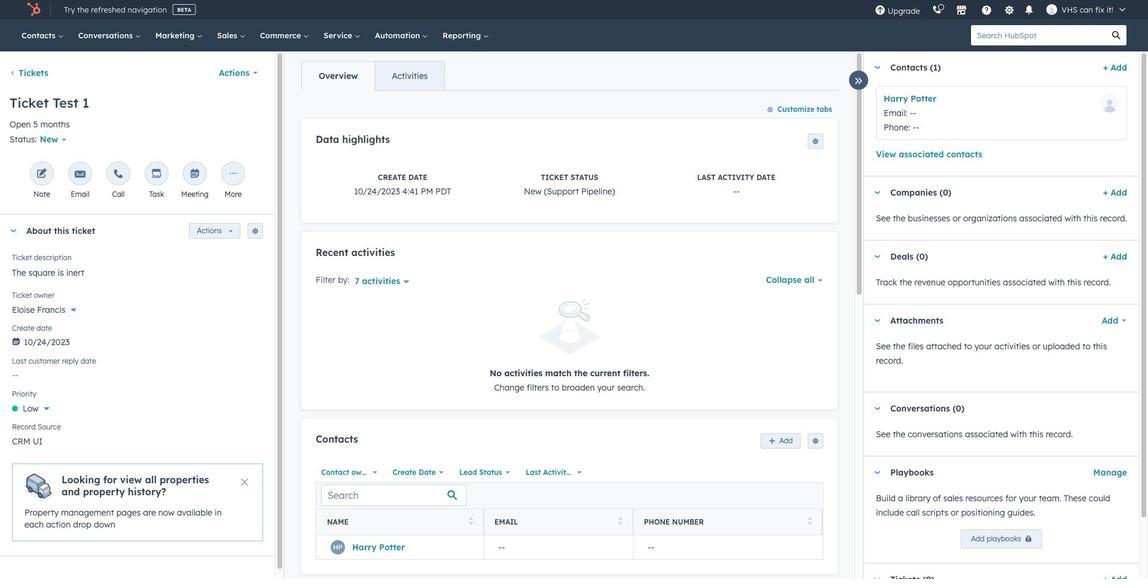 Task type: describe. For each thing, give the bounding box(es) containing it.
MM/DD/YYYY text field
[[12, 331, 263, 350]]

2 press to sort. element from the left
[[618, 517, 623, 527]]

create a task image
[[151, 169, 162, 180]]

make a phone call image
[[113, 169, 124, 180]]

3 press to sort. element from the left
[[808, 517, 813, 527]]

1 caret image from the top
[[874, 66, 881, 69]]

-- text field
[[12, 364, 263, 383]]

press to sort. image
[[808, 517, 813, 526]]

jer mill image
[[1047, 4, 1058, 15]]

marketplaces image
[[957, 5, 967, 16]]

manage card settings image
[[252, 228, 259, 235]]

1 vertical spatial alert
[[12, 464, 263, 541]]

close image
[[241, 479, 248, 486]]

1 press to sort. element from the left
[[469, 517, 473, 527]]

5 caret image from the top
[[874, 471, 881, 474]]



Task type: vqa. For each thing, say whether or not it's contained in the screenshot.
'tickets' in the All tickets Button
no



Task type: locate. For each thing, give the bounding box(es) containing it.
2 press to sort. image from the left
[[618, 517, 623, 526]]

0 horizontal spatial caret image
[[10, 230, 17, 233]]

0 horizontal spatial alert
[[12, 464, 263, 541]]

caret image
[[10, 230, 17, 233], [874, 319, 881, 322]]

navigation
[[302, 61, 445, 91]]

1 horizontal spatial caret image
[[874, 319, 881, 322]]

press to sort. image for 1st press to sort. element from the left
[[469, 517, 473, 526]]

create a note image
[[37, 169, 47, 180]]

0 horizontal spatial press to sort. image
[[469, 517, 473, 526]]

press to sort. element
[[469, 517, 473, 527], [618, 517, 623, 527], [808, 517, 813, 527]]

caret image
[[874, 66, 881, 69], [874, 191, 881, 194], [874, 255, 881, 258], [874, 407, 881, 410], [874, 471, 881, 474]]

1 press to sort. image from the left
[[469, 517, 473, 526]]

3 caret image from the top
[[874, 255, 881, 258]]

2 horizontal spatial press to sort. element
[[808, 517, 813, 527]]

1 horizontal spatial alert
[[316, 299, 824, 395]]

press to sort. image for 2nd press to sort. element from right
[[618, 517, 623, 526]]

press to sort. image
[[469, 517, 473, 526], [618, 517, 623, 526]]

alert
[[316, 299, 824, 395], [12, 464, 263, 541]]

0 vertical spatial caret image
[[10, 230, 17, 233]]

create an email image
[[75, 169, 86, 180]]

0 horizontal spatial press to sort. element
[[469, 517, 473, 527]]

Search search field
[[321, 485, 467, 506]]

None text field
[[12, 260, 263, 284]]

Search HubSpot search field
[[972, 25, 1107, 45]]

1 horizontal spatial press to sort. element
[[618, 517, 623, 527]]

schedule a meeting image
[[190, 169, 200, 180]]

more activities, menu pop up image
[[228, 169, 239, 180]]

0 vertical spatial alert
[[316, 299, 824, 395]]

4 caret image from the top
[[874, 407, 881, 410]]

2 caret image from the top
[[874, 191, 881, 194]]

menu
[[869, 0, 1135, 19]]

1 vertical spatial caret image
[[874, 319, 881, 322]]

1 horizontal spatial press to sort. image
[[618, 517, 623, 526]]



